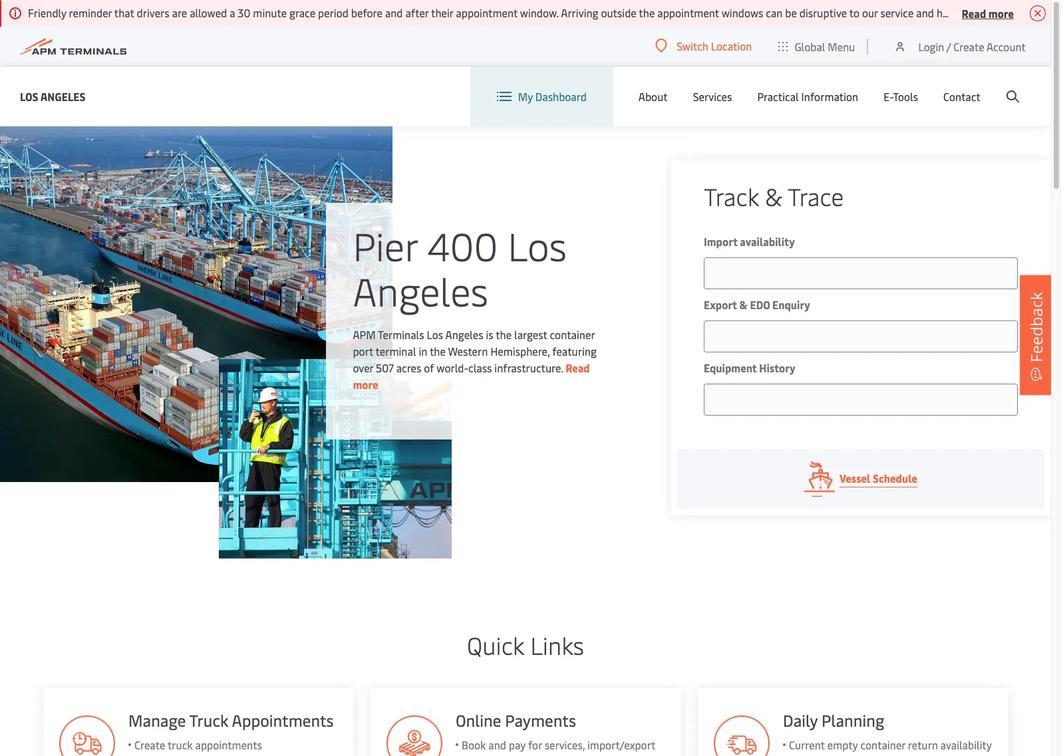Task type: locate. For each thing, give the bounding box(es) containing it.
a
[[230, 5, 235, 20]]

availability right return at right bottom
[[941, 738, 992, 753]]

read more up login / create account
[[962, 6, 1014, 20]]

practical information
[[758, 89, 859, 104]]

and inside online payments book and pay for services, import/export charges
[[488, 738, 506, 753]]

1 horizontal spatial los
[[427, 327, 443, 342]]

read more for read more link
[[353, 360, 590, 392]]

after
[[406, 5, 429, 20]]

in
[[419, 344, 427, 358]]

impacts
[[1005, 5, 1043, 20]]

and left pay
[[488, 738, 506, 753]]

grace
[[290, 5, 316, 20]]

0 vertical spatial container
[[550, 327, 595, 342]]

los for apm terminals los angeles is the largest container port terminal in the western hemisphere, featuring over 507 acres of world-class infrastructure.
[[427, 327, 443, 342]]

1 horizontal spatial the
[[496, 327, 512, 342]]

1 horizontal spatial create
[[954, 39, 985, 54]]

read more link
[[353, 360, 590, 392]]

/
[[947, 39, 951, 54]]

the right is
[[496, 327, 512, 342]]

angeles
[[40, 89, 86, 103], [353, 264, 489, 316], [446, 327, 483, 342]]

1 vertical spatial availability
[[941, 738, 992, 753]]

0 horizontal spatial &
[[740, 297, 748, 312]]

1 vertical spatial the
[[496, 327, 512, 342]]

0 vertical spatial los
[[20, 89, 38, 103]]

container inside apm terminals los angeles is the largest container port terminal in the western hemisphere, featuring over 507 acres of world-class infrastructure.
[[550, 327, 595, 342]]

0 vertical spatial create
[[954, 39, 985, 54]]

1 horizontal spatial read more
[[962, 6, 1014, 20]]

edo
[[750, 297, 770, 312]]

read inside read more
[[566, 360, 590, 375]]

0 horizontal spatial the
[[430, 344, 446, 358]]

more inside read more
[[353, 377, 378, 392]]

container up featuring
[[550, 327, 595, 342]]

outside
[[601, 5, 637, 20]]

arriving
[[561, 5, 599, 20]]

2 vertical spatial los
[[427, 327, 443, 342]]

angeles inside apm terminals los angeles is the largest container port terminal in the western hemisphere, featuring over 507 acres of world-class infrastructure.
[[446, 327, 483, 342]]

los angeles
[[20, 89, 86, 103]]

line
[[846, 755, 863, 757]]

shipping
[[803, 755, 843, 757]]

0 horizontal spatial availability
[[740, 234, 795, 249]]

tariffs - 131 image
[[386, 716, 442, 757]]

read
[[962, 6, 986, 20], [566, 360, 590, 375]]

angeles for pier
[[353, 264, 489, 316]]

login / create account link
[[894, 27, 1026, 66]]

the
[[639, 5, 655, 20], [496, 327, 512, 342], [430, 344, 446, 358]]

1 horizontal spatial more
[[989, 6, 1014, 20]]

enquiry
[[773, 297, 810, 312]]

read for read more button
[[962, 6, 986, 20]]

los inside apm terminals los angeles is the largest container port terminal in the western hemisphere, featuring over 507 acres of world-class infrastructure.
[[427, 327, 443, 342]]

507
[[376, 360, 394, 375]]

world-
[[437, 360, 469, 375]]

and
[[385, 5, 403, 20], [917, 5, 934, 20], [488, 738, 506, 753]]

by
[[789, 755, 800, 757]]

1 horizontal spatial container
[[860, 738, 905, 753]]

manager truck appointments - 53 image
[[59, 716, 114, 757]]

create right /
[[954, 39, 985, 54]]

my dashboard
[[518, 89, 587, 104]]

reminder
[[69, 5, 112, 20]]

appointment right their
[[456, 5, 518, 20]]

create down manage
[[134, 738, 165, 753]]

the right in
[[430, 344, 446, 358]]

0 horizontal spatial read more
[[353, 360, 590, 392]]

more for read more link
[[353, 377, 378, 392]]

information
[[802, 89, 859, 104]]

read for read more link
[[566, 360, 590, 375]]

2 vertical spatial the
[[430, 344, 446, 358]]

read down featuring
[[566, 360, 590, 375]]

0 horizontal spatial more
[[353, 377, 378, 392]]

export
[[704, 297, 737, 312]]

1 horizontal spatial read
[[962, 6, 986, 20]]

1 vertical spatial container
[[860, 738, 905, 753]]

0 horizontal spatial create
[[134, 738, 165, 753]]

window.
[[520, 5, 559, 20]]

my
[[518, 89, 533, 104]]

close alert image
[[1030, 5, 1046, 21]]

track
[[704, 180, 759, 212]]

orange club loyalty program - 56 image
[[714, 716, 770, 757]]

1 vertical spatial more
[[353, 377, 378, 392]]

online payments book and pay for services, import/export charges
[[455, 710, 655, 757]]

more up 'account'
[[989, 6, 1014, 20]]

disruptive
[[800, 5, 847, 20]]

1 vertical spatial los
[[508, 219, 567, 271]]

hemisphere,
[[491, 344, 550, 358]]

0 horizontal spatial container
[[550, 327, 595, 342]]

create truck appointments
[[134, 738, 261, 753]]

los inside pier 400 los angeles
[[508, 219, 567, 271]]

western
[[448, 344, 488, 358]]

global menu
[[795, 39, 855, 54]]

2 horizontal spatial los
[[508, 219, 567, 271]]

availability
[[740, 234, 795, 249], [941, 738, 992, 753]]

2 vertical spatial angeles
[[446, 327, 483, 342]]

more down over
[[353, 377, 378, 392]]

period
[[318, 5, 349, 20]]

angeles inside pier 400 los angeles
[[353, 264, 489, 316]]

0 vertical spatial the
[[639, 5, 655, 20]]

1 horizontal spatial appointment
[[658, 5, 719, 20]]

30
[[238, 5, 250, 20]]

1 vertical spatial read
[[566, 360, 590, 375]]

0 vertical spatial &
[[765, 180, 783, 212]]

read inside button
[[962, 6, 986, 20]]

0 horizontal spatial read
[[566, 360, 590, 375]]

los for pier 400 los angeles
[[508, 219, 567, 271]]

drivers
[[137, 5, 169, 20]]

& left trace
[[765, 180, 783, 212]]

have
[[937, 5, 959, 20]]

1 vertical spatial &
[[740, 297, 748, 312]]

appointment up switch
[[658, 5, 719, 20]]

the right outside
[[639, 5, 655, 20]]

and left after
[[385, 5, 403, 20]]

infrastructure.
[[495, 360, 563, 375]]

1 horizontal spatial &
[[765, 180, 783, 212]]

return
[[908, 738, 938, 753]]

and left have on the right of page
[[917, 5, 934, 20]]

read right have on the right of page
[[962, 6, 986, 20]]

their
[[431, 5, 453, 20]]

read more down western
[[353, 360, 590, 392]]

apm terminals los angeles is the largest container port terminal in the western hemisphere, featuring over 507 acres of world-class infrastructure.
[[353, 327, 597, 375]]

1 vertical spatial angeles
[[353, 264, 489, 316]]

availability inside daily planning current empty container return availability by shipping line
[[941, 738, 992, 753]]

import/export
[[587, 738, 655, 753]]

for
[[528, 738, 542, 753]]

class
[[469, 360, 492, 375]]

apm
[[353, 327, 376, 342]]

read more for read more button
[[962, 6, 1014, 20]]

acres
[[396, 360, 421, 375]]

0 vertical spatial read
[[962, 6, 986, 20]]

1 horizontal spatial availability
[[941, 738, 992, 753]]

1 vertical spatial read more
[[353, 360, 590, 392]]

1 horizontal spatial and
[[488, 738, 506, 753]]

vessel schedule link
[[677, 449, 1045, 509]]

export & edo enquiry
[[704, 297, 810, 312]]

create inside "link"
[[954, 39, 985, 54]]

appointment
[[456, 5, 518, 20], [658, 5, 719, 20]]

feedback
[[1025, 292, 1047, 362]]

friendly reminder that drivers are allowed a 30 minute grace period before and after their appointment window. arriving outside the appointment windows can be disruptive to our service and have negative impacts on d
[[28, 5, 1061, 20]]

0 horizontal spatial appointment
[[456, 5, 518, 20]]

more inside button
[[989, 6, 1014, 20]]

availability down track & trace
[[740, 234, 795, 249]]

links
[[531, 629, 584, 661]]

charges
[[461, 755, 498, 757]]

is
[[486, 327, 493, 342]]

planning
[[822, 710, 884, 731]]

container up line
[[860, 738, 905, 753]]

contact button
[[944, 67, 981, 126]]

tools
[[893, 89, 918, 104]]

import
[[704, 234, 738, 249]]

0 vertical spatial read more
[[962, 6, 1014, 20]]

0 horizontal spatial los
[[20, 89, 38, 103]]

more
[[989, 6, 1014, 20], [353, 377, 378, 392]]

& left edo
[[740, 297, 748, 312]]

on
[[1046, 5, 1058, 20]]

are
[[172, 5, 187, 20]]

0 vertical spatial more
[[989, 6, 1014, 20]]



Task type: vqa. For each thing, say whether or not it's contained in the screenshot.
Careers to the top
no



Task type: describe. For each thing, give the bounding box(es) containing it.
friendly
[[28, 5, 66, 20]]

pay
[[509, 738, 525, 753]]

daily planning current empty container return availability by shipping line
[[783, 710, 992, 757]]

be
[[785, 5, 797, 20]]

daily
[[783, 710, 818, 731]]

global
[[795, 39, 825, 54]]

online
[[455, 710, 501, 731]]

book
[[461, 738, 486, 753]]

payments
[[505, 710, 576, 731]]

over
[[353, 360, 373, 375]]

practical information button
[[758, 67, 859, 126]]

vessel schedule
[[840, 471, 918, 486]]

current
[[789, 738, 825, 753]]

trace
[[788, 180, 844, 212]]

read more button
[[962, 5, 1014, 21]]

quick links
[[467, 629, 584, 661]]

los angeles pier 400 image
[[0, 126, 393, 482]]

services
[[693, 89, 732, 104]]

practical
[[758, 89, 799, 104]]

terminal
[[376, 344, 416, 358]]

dashboard
[[536, 89, 587, 104]]

angeles for apm
[[446, 327, 483, 342]]

services button
[[693, 67, 732, 126]]

terminals
[[378, 327, 424, 342]]

login / create account
[[919, 39, 1026, 54]]

& for trace
[[765, 180, 783, 212]]

d
[[1060, 5, 1061, 20]]

container inside daily planning current empty container return availability by shipping line
[[860, 738, 905, 753]]

la secondary image
[[219, 359, 452, 559]]

about button
[[639, 67, 668, 126]]

0 vertical spatial availability
[[740, 234, 795, 249]]

pier 400 los angeles
[[353, 219, 567, 316]]

port
[[353, 344, 373, 358]]

manage
[[128, 710, 185, 731]]

vessel
[[840, 471, 871, 486]]

truck
[[189, 710, 228, 731]]

contact
[[944, 89, 981, 104]]

switch location button
[[656, 39, 752, 53]]

los angeles link
[[20, 88, 86, 105]]

import availability
[[704, 234, 795, 249]]

minute
[[253, 5, 287, 20]]

2 appointment from the left
[[658, 5, 719, 20]]

equipment history
[[704, 361, 796, 375]]

feedback button
[[1020, 275, 1053, 395]]

that
[[114, 5, 134, 20]]

more for read more button
[[989, 6, 1014, 20]]

0 horizontal spatial and
[[385, 5, 403, 20]]

my dashboard button
[[497, 67, 587, 126]]

appointments
[[195, 738, 261, 753]]

equipment
[[704, 361, 757, 375]]

services,
[[544, 738, 585, 753]]

appointments
[[231, 710, 333, 731]]

quick
[[467, 629, 524, 661]]

can
[[766, 5, 783, 20]]

largest
[[514, 327, 547, 342]]

switch
[[677, 39, 709, 53]]

empty
[[827, 738, 858, 753]]

global menu button
[[766, 26, 869, 66]]

& for edo
[[740, 297, 748, 312]]

menu
[[828, 39, 855, 54]]

2 horizontal spatial the
[[639, 5, 655, 20]]

our
[[862, 5, 878, 20]]

allowed
[[190, 5, 227, 20]]

of
[[424, 360, 434, 375]]

to
[[850, 5, 860, 20]]

about
[[639, 89, 668, 104]]

location
[[711, 39, 752, 53]]

account
[[987, 39, 1026, 54]]

0 vertical spatial angeles
[[40, 89, 86, 103]]

service
[[881, 5, 914, 20]]

login
[[919, 39, 945, 54]]

e-tools
[[884, 89, 918, 104]]

1 vertical spatial create
[[134, 738, 165, 753]]

pier
[[353, 219, 418, 271]]

schedule
[[873, 471, 918, 486]]

switch location
[[677, 39, 752, 53]]

e-tools button
[[884, 67, 918, 126]]

1 appointment from the left
[[456, 5, 518, 20]]

2 horizontal spatial and
[[917, 5, 934, 20]]



